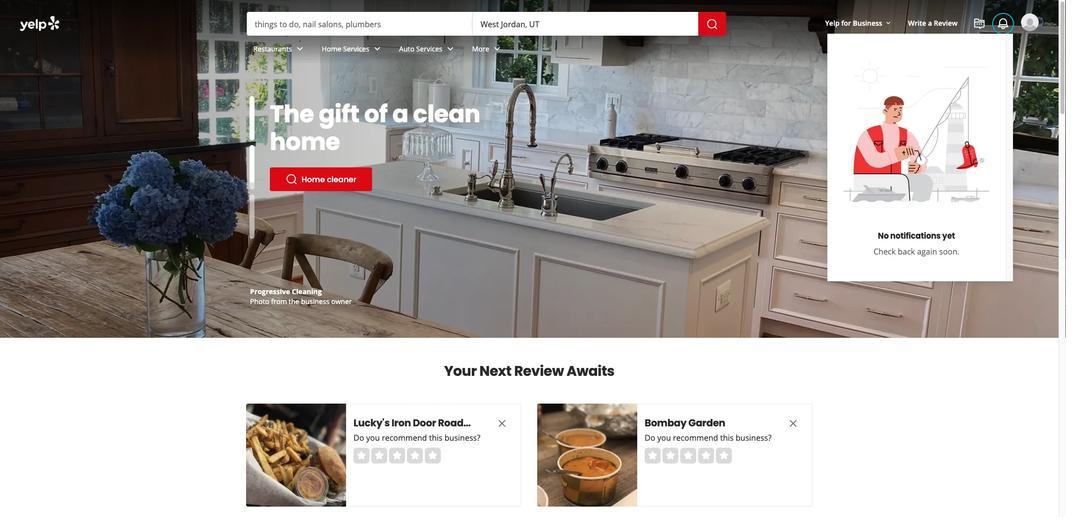 Task type: vqa. For each thing, say whether or not it's contained in the screenshot.
second field from right
yes



Task type: locate. For each thing, give the bounding box(es) containing it.
Find text field
[[255, 18, 465, 29]]

yelp for business
[[826, 18, 883, 27]]

24 chevron down v2 image inside the restaurants link
[[294, 43, 306, 55]]

0 horizontal spatial you
[[366, 433, 380, 443]]

0 horizontal spatial review
[[514, 361, 564, 381]]

from
[[271, 297, 287, 306]]

24 chevron down v2 image for restaurants
[[294, 43, 306, 55]]

home inside home cleaner link
[[302, 174, 325, 185]]

home
[[322, 44, 342, 53], [302, 174, 325, 185]]

24 chevron down v2 image for home services
[[372, 43, 384, 55]]

1 this from the left
[[429, 433, 443, 443]]

select slide image left the
[[250, 96, 255, 140]]

do you recommend this business? down lucky's iron door roadhouse link
[[354, 433, 481, 443]]

lucky's
[[354, 416, 390, 430]]

do down bombay
[[645, 433, 656, 443]]

search image
[[707, 18, 719, 30]]

home inside home services link
[[322, 44, 342, 53]]

1 horizontal spatial 24 chevron down v2 image
[[445, 43, 457, 55]]

a
[[929, 18, 933, 27], [393, 97, 409, 131]]

bombay
[[645, 416, 687, 430]]

0 horizontal spatial business?
[[445, 433, 481, 443]]

terry t. image
[[1022, 13, 1039, 31]]

write a review
[[909, 18, 958, 27]]

select slide image left 24 search v2 image
[[250, 140, 255, 184]]

do
[[354, 433, 364, 443], [645, 433, 656, 443]]

1 24 chevron down v2 image from the left
[[294, 43, 306, 55]]

0 vertical spatial a
[[929, 18, 933, 27]]

cleaner
[[327, 174, 357, 185]]

1 horizontal spatial do you recommend this business?
[[645, 433, 772, 443]]

yelp
[[826, 18, 840, 27]]

1 horizontal spatial do
[[645, 433, 656, 443]]

None radio
[[372, 448, 387, 464], [407, 448, 423, 464], [425, 448, 441, 464], [645, 448, 661, 464], [699, 448, 714, 464], [716, 448, 732, 464], [372, 448, 387, 464], [407, 448, 423, 464], [425, 448, 441, 464], [645, 448, 661, 464], [699, 448, 714, 464], [716, 448, 732, 464]]

0 horizontal spatial services
[[343, 44, 370, 53]]

photo of bombay garden image
[[538, 404, 638, 507]]

0 horizontal spatial do you recommend this business?
[[354, 433, 481, 443]]

0 horizontal spatial recommend
[[382, 433, 427, 443]]

user actions element
[[818, 12, 1053, 281]]

home down find field
[[322, 44, 342, 53]]

do for lucky's iron door roadhouse
[[354, 433, 364, 443]]

24 chevron down v2 image
[[372, 43, 384, 55], [445, 43, 457, 55]]

you down bombay
[[658, 433, 671, 443]]

review inside the write a review link
[[934, 18, 958, 27]]

1 horizontal spatial business?
[[736, 433, 772, 443]]

home for home services
[[322, 44, 342, 53]]

recommend for iron
[[382, 433, 427, 443]]

1 horizontal spatial rating element
[[645, 448, 732, 464]]

None search field
[[0, 0, 1059, 281]]

check
[[874, 246, 896, 257]]

services
[[343, 44, 370, 53], [416, 44, 443, 53]]

2 you from the left
[[658, 433, 671, 443]]

0 horizontal spatial rating element
[[354, 448, 441, 464]]

0 horizontal spatial none field
[[255, 18, 465, 29]]

select slide image
[[250, 96, 255, 140], [250, 140, 255, 184]]

None radio
[[354, 448, 370, 464], [389, 448, 405, 464], [663, 448, 679, 464], [681, 448, 697, 464], [354, 448, 370, 464], [389, 448, 405, 464], [663, 448, 679, 464], [681, 448, 697, 464]]

services down find field
[[343, 44, 370, 53]]

recommend down iron
[[382, 433, 427, 443]]

write a review link
[[905, 14, 962, 32]]

this down garden
[[721, 433, 734, 443]]

2 24 chevron down v2 image from the left
[[445, 43, 457, 55]]

1 rating element from the left
[[354, 448, 441, 464]]

2 recommend from the left
[[673, 433, 719, 443]]

1 vertical spatial home
[[302, 174, 325, 185]]

2 (no rating) image from the left
[[645, 448, 732, 464]]

more
[[472, 44, 490, 53]]

1 vertical spatial review
[[514, 361, 564, 381]]

projects image
[[974, 18, 986, 30]]

do you recommend this business?
[[354, 433, 481, 443], [645, 433, 772, 443]]

this down door
[[429, 433, 443, 443]]

0 horizontal spatial a
[[393, 97, 409, 131]]

2 do from the left
[[645, 433, 656, 443]]

rating element down iron
[[354, 448, 441, 464]]

24 chevron down v2 image
[[294, 43, 306, 55], [492, 43, 503, 55]]

review
[[934, 18, 958, 27], [514, 361, 564, 381]]

1 horizontal spatial none field
[[481, 18, 691, 29]]

24 chevron down v2 image right "auto services"
[[445, 43, 457, 55]]

1 horizontal spatial services
[[416, 44, 443, 53]]

1 horizontal spatial 24 chevron down v2 image
[[492, 43, 503, 55]]

explore banner section banner
[[0, 0, 1059, 338]]

bombay garden
[[645, 416, 726, 430]]

24 chevron down v2 image right restaurants
[[294, 43, 306, 55]]

2 services from the left
[[416, 44, 443, 53]]

recommend for garden
[[673, 433, 719, 443]]

1 24 chevron down v2 image from the left
[[372, 43, 384, 55]]

review right next
[[514, 361, 564, 381]]

no notifications yet check back again soon.
[[874, 230, 960, 257]]

rating element down the bombay garden
[[645, 448, 732, 464]]

a inside the gift of a clean home
[[393, 97, 409, 131]]

24 chevron down v2 image right more
[[492, 43, 503, 55]]

1 services from the left
[[343, 44, 370, 53]]

0 horizontal spatial (no rating) image
[[354, 448, 441, 464]]

business? down "roadhouse"
[[445, 433, 481, 443]]

(no rating) image down the bombay garden
[[645, 448, 732, 464]]

business?
[[445, 433, 481, 443], [736, 433, 772, 443]]

photo
[[250, 297, 269, 306]]

1 do you recommend this business? from the left
[[354, 433, 481, 443]]

this for iron
[[429, 433, 443, 443]]

1 horizontal spatial this
[[721, 433, 734, 443]]

1 (no rating) image from the left
[[354, 448, 441, 464]]

review for next
[[514, 361, 564, 381]]

recommend down the bombay garden
[[673, 433, 719, 443]]

24 chevron down v2 image inside 'more' link
[[492, 43, 503, 55]]

rating element
[[354, 448, 441, 464], [645, 448, 732, 464]]

(no rating) image
[[354, 448, 441, 464], [645, 448, 732, 464]]

0 horizontal spatial this
[[429, 433, 443, 443]]

auto
[[399, 44, 415, 53]]

1 horizontal spatial review
[[934, 18, 958, 27]]

restaurants link
[[245, 36, 314, 64]]

1 vertical spatial a
[[393, 97, 409, 131]]

2 business? from the left
[[736, 433, 772, 443]]

2 this from the left
[[721, 433, 734, 443]]

a right of
[[393, 97, 409, 131]]

(no rating) image for iron
[[354, 448, 441, 464]]

do you recommend this business? down garden
[[645, 433, 772, 443]]

services for home services
[[343, 44, 370, 53]]

review right write
[[934, 18, 958, 27]]

business? for bombay garden
[[736, 433, 772, 443]]

1 horizontal spatial (no rating) image
[[645, 448, 732, 464]]

None search field
[[247, 12, 729, 36]]

2 none field from the left
[[481, 18, 691, 29]]

2 24 chevron down v2 image from the left
[[492, 43, 503, 55]]

0 horizontal spatial do
[[354, 433, 364, 443]]

1 horizontal spatial you
[[658, 433, 671, 443]]

0 horizontal spatial 24 chevron down v2 image
[[294, 43, 306, 55]]

24 chevron down v2 image inside auto services link
[[445, 43, 457, 55]]

2 rating element from the left
[[645, 448, 732, 464]]

services right auto at the left
[[416, 44, 443, 53]]

notifications
[[891, 230, 941, 241]]

business? down 'bombay garden' link
[[736, 433, 772, 443]]

1 horizontal spatial recommend
[[673, 433, 719, 443]]

1 horizontal spatial a
[[929, 18, 933, 27]]

24 chevron down v2 image left auto at the left
[[372, 43, 384, 55]]

this
[[429, 433, 443, 443], [721, 433, 734, 443]]

24 chevron down v2 image inside home services link
[[372, 43, 384, 55]]

again
[[918, 246, 938, 257]]

do down lucky's
[[354, 433, 364, 443]]

0 horizontal spatial 24 chevron down v2 image
[[372, 43, 384, 55]]

1 none field from the left
[[255, 18, 465, 29]]

(no rating) image down iron
[[354, 448, 441, 464]]

1 recommend from the left
[[382, 433, 427, 443]]

garden
[[689, 416, 726, 430]]

home cleaner link
[[270, 167, 372, 191]]

you down lucky's
[[366, 433, 380, 443]]

1 do from the left
[[354, 433, 364, 443]]

home right 24 search v2 image
[[302, 174, 325, 185]]

recommend
[[382, 433, 427, 443], [673, 433, 719, 443]]

owner
[[331, 297, 352, 306]]

progressive cleaning photo from the business owner
[[250, 287, 352, 306]]

a right write
[[929, 18, 933, 27]]

home for home cleaner
[[302, 174, 325, 185]]

2 do you recommend this business? from the left
[[645, 433, 772, 443]]

None field
[[255, 18, 465, 29], [481, 18, 691, 29]]

0 vertical spatial review
[[934, 18, 958, 27]]

business
[[301, 297, 330, 306]]

1 you from the left
[[366, 433, 380, 443]]

24 chevron down v2 image for auto services
[[445, 43, 457, 55]]

Near text field
[[481, 18, 691, 29]]

0 vertical spatial home
[[322, 44, 342, 53]]

business categories element
[[245, 36, 1039, 64]]

do for bombay garden
[[645, 433, 656, 443]]

you for lucky's
[[366, 433, 380, 443]]

progressive cleaning link
[[250, 287, 322, 296]]

1 business? from the left
[[445, 433, 481, 443]]

the
[[270, 97, 314, 131]]

1 select slide image from the top
[[250, 96, 255, 140]]

you
[[366, 433, 380, 443], [658, 433, 671, 443]]



Task type: describe. For each thing, give the bounding box(es) containing it.
yet
[[943, 230, 956, 241]]

a inside search box
[[929, 18, 933, 27]]

your
[[444, 361, 477, 381]]

gift
[[319, 97, 360, 131]]

soon.
[[940, 246, 960, 257]]

the gift of a clean home
[[270, 97, 481, 158]]

yelp for business button
[[822, 14, 897, 32]]

clean
[[413, 97, 481, 131]]

home cleaner
[[302, 174, 357, 185]]

of
[[364, 97, 388, 131]]

lucky's iron door roadhouse link
[[354, 416, 494, 430]]

none field near
[[481, 18, 691, 29]]

bombay garden link
[[645, 416, 769, 430]]

the
[[289, 297, 299, 306]]

no
[[878, 230, 889, 241]]

16 chevron down v2 image
[[885, 19, 893, 27]]

services for auto services
[[416, 44, 443, 53]]

iron
[[392, 416, 411, 430]]

do you recommend this business? for iron
[[354, 433, 481, 443]]

do you recommend this business? for garden
[[645, 433, 772, 443]]

review for a
[[934, 18, 958, 27]]

business? for lucky's iron door roadhouse
[[445, 433, 481, 443]]

24 search v2 image
[[286, 173, 298, 185]]

home services
[[322, 44, 370, 53]]

more link
[[465, 36, 511, 64]]

this for garden
[[721, 433, 734, 443]]

none field find
[[255, 18, 465, 29]]

24 chevron down v2 image for more
[[492, 43, 503, 55]]

error illustration image
[[833, 50, 1001, 218]]

awaits
[[567, 361, 615, 381]]

next
[[480, 361, 512, 381]]

rating element for iron
[[354, 448, 441, 464]]

business
[[853, 18, 883, 27]]

photo of lucky's iron door roadhouse image
[[246, 404, 346, 507]]

auto services
[[399, 44, 443, 53]]

home
[[270, 125, 340, 158]]

write
[[909, 18, 927, 27]]

rating element for garden
[[645, 448, 732, 464]]

2 select slide image from the top
[[250, 140, 255, 184]]

back
[[898, 246, 916, 257]]

dismiss card image
[[496, 418, 508, 430]]

auto services link
[[391, 36, 465, 64]]

lucky's iron door roadhouse
[[354, 416, 494, 430]]

your next review awaits
[[444, 361, 615, 381]]

restaurants
[[253, 44, 292, 53]]

none search field inside search box
[[247, 12, 729, 36]]

roadhouse
[[438, 416, 494, 430]]

door
[[413, 416, 436, 430]]

you for bombay
[[658, 433, 671, 443]]

progressive
[[250, 287, 290, 296]]

notifications image
[[998, 18, 1010, 30]]

dismiss card image
[[788, 418, 800, 430]]

(no rating) image for garden
[[645, 448, 732, 464]]

for
[[842, 18, 852, 27]]

cleaning
[[292, 287, 322, 296]]

none search field containing no notifications yet
[[0, 0, 1059, 281]]

home services link
[[314, 36, 391, 64]]



